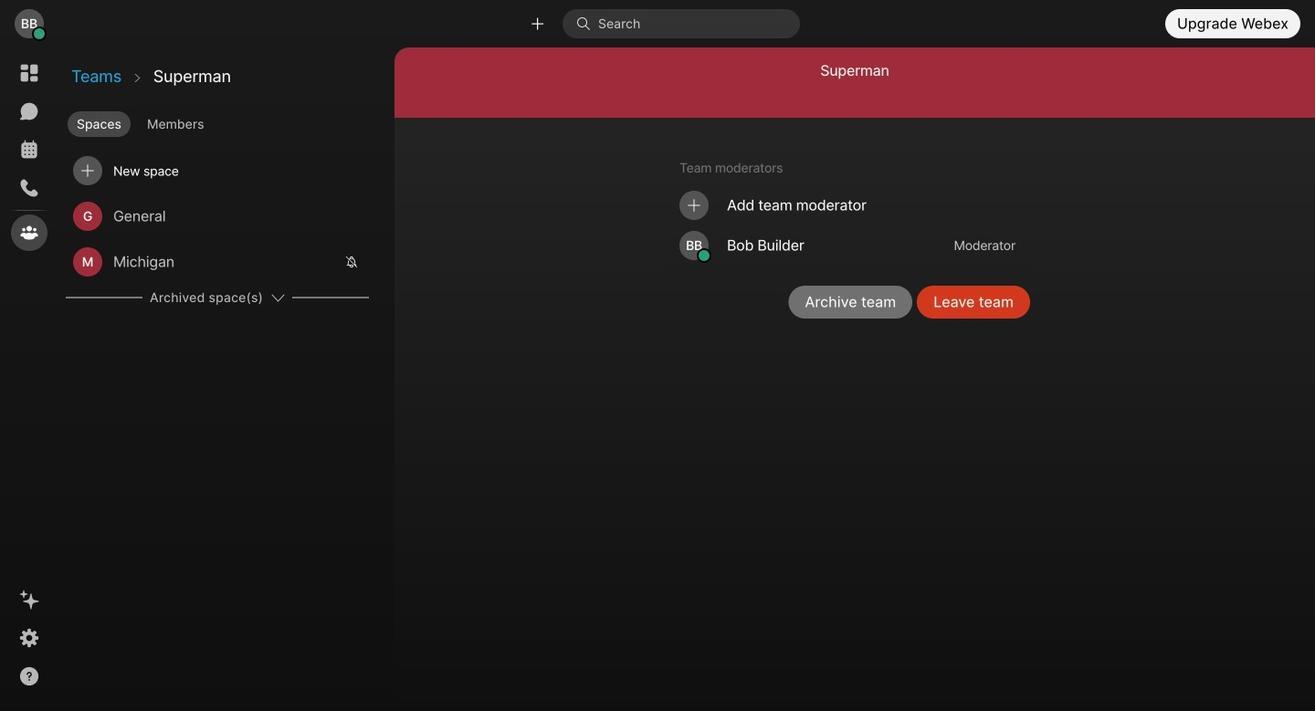 Task type: describe. For each thing, give the bounding box(es) containing it.
general list item
[[66, 194, 369, 239]]

arrow down_16 image
[[270, 291, 285, 305]]

add team moderator list item
[[665, 186, 1031, 226]]



Task type: locate. For each thing, give the bounding box(es) containing it.
tab list
[[64, 104, 393, 139]]

team moderators list
[[665, 186, 1031, 267]]

list item
[[66, 148, 369, 194]]

bob builder list item
[[665, 226, 1031, 266]]

notifications are muted for this space image
[[345, 256, 358, 269]]

navigation
[[0, 48, 58, 712]]

michigan, notifications are muted for this space list item
[[66, 239, 369, 285]]

webex tab list
[[11, 55, 48, 251]]



Task type: vqa. For each thing, say whether or not it's contained in the screenshot.
Create a team image
no



